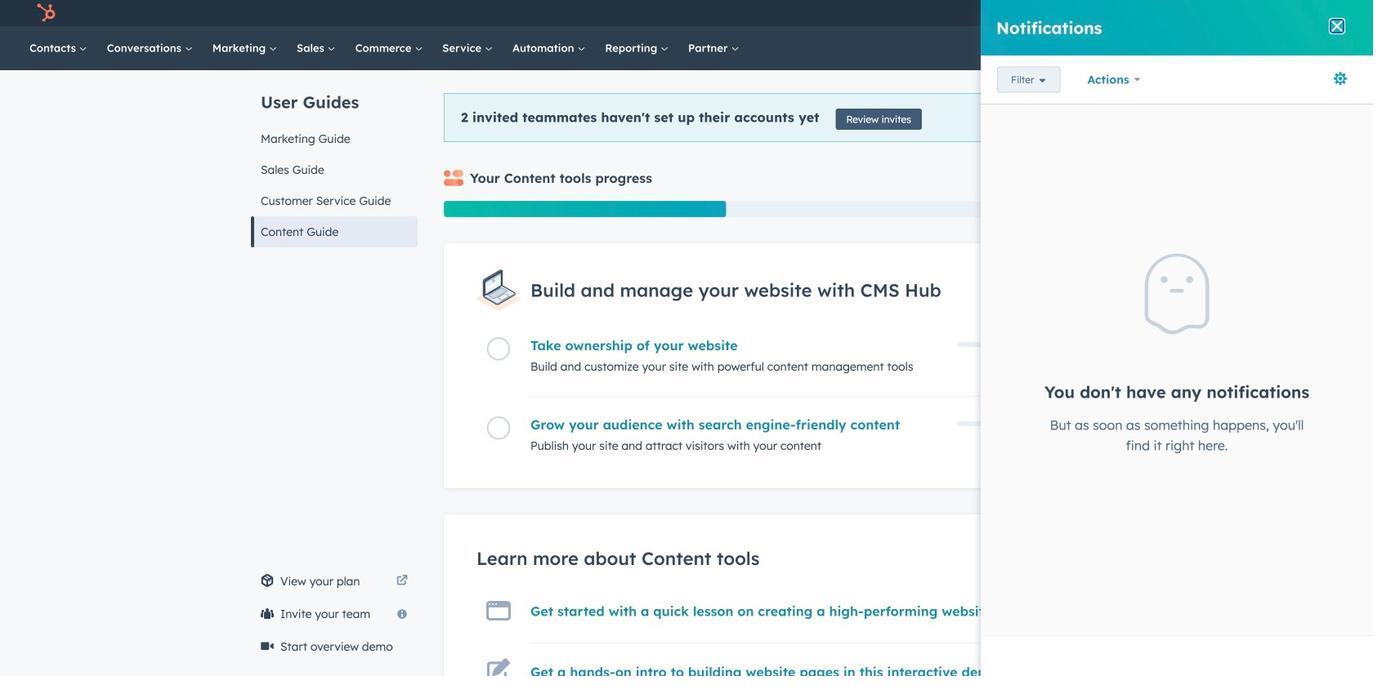 Task type: locate. For each thing, give the bounding box(es) containing it.
progress bar
[[444, 201, 726, 217]]

link opens in a new window image
[[397, 572, 408, 592], [397, 576, 408, 588]]

menu
[[1043, 0, 1354, 26]]

1 link opens in a new window image from the top
[[397, 572, 408, 592]]



Task type: vqa. For each thing, say whether or not it's contained in the screenshot.
Ascending sort. Press to sort descending. icon
no



Task type: describe. For each thing, give the bounding box(es) containing it.
garebear orlando image
[[1286, 6, 1301, 20]]

Search HubSpot search field
[[1144, 34, 1316, 62]]

user guides element
[[251, 70, 418, 248]]

marketplaces image
[[1163, 7, 1177, 22]]

2 link opens in a new window image from the top
[[397, 576, 408, 588]]



